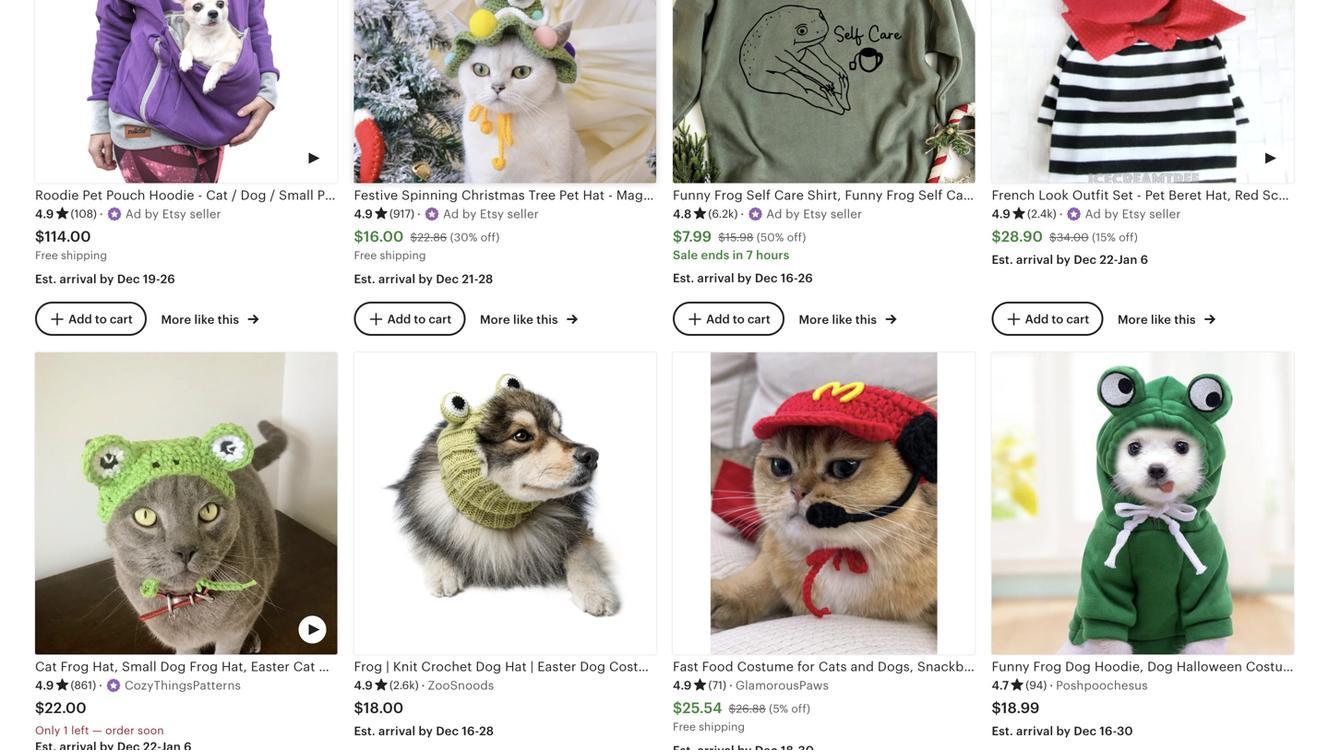 Task type: locate. For each thing, give the bounding box(es) containing it.
to down $ 7.99 $ 15.98 (50% off) sale ends in 7 hours est. arrival by dec 16-26
[[733, 312, 745, 326]]

add to cart down est. arrival by dec 19-26
[[68, 312, 133, 326]]

product video element for 22.00
[[35, 353, 337, 655]]

2 this from the left
[[537, 313, 558, 327]]

christmas
[[462, 188, 525, 203]]

free inside $ 16.00 $ 22.86 (30% off) free shipping
[[354, 249, 377, 262]]

for up (2.6k)
[[408, 660, 426, 674]]

1 to from the left
[[95, 312, 107, 326]]

free down 16.00
[[354, 249, 377, 262]]

only
[[35, 725, 60, 737]]

28 down $ 16.00 $ 22.86 (30% off) free shipping
[[479, 272, 493, 286]]

dec inside $ 7.99 $ 15.98 (50% off) sale ends in 7 hours est. arrival by dec 16-26
[[755, 272, 778, 285]]

| left knit
[[386, 660, 390, 674]]

6 dog from the left
[[1148, 660, 1173, 674]]

1 more like this from the left
[[161, 313, 242, 327]]

off) right (50%
[[787, 231, 806, 244]]

add to cart button down $ 7.99 $ 15.98 (50% off) sale ends in 7 hours est. arrival by dec 16-26
[[673, 302, 785, 336]]

16- down the hoodie,
[[1100, 725, 1117, 739]]

1 horizontal spatial shipping
[[380, 249, 426, 262]]

shipping down 16.00
[[380, 249, 426, 262]]

3 more like this from the left
[[799, 313, 880, 327]]

(30%
[[450, 231, 478, 244]]

by inside $ 18.00 est. arrival by dec 16-28
[[419, 725, 433, 739]]

warmer
[[700, 660, 749, 674]]

2 horizontal spatial |
[[670, 660, 673, 674]]

4 add to cart button from the left
[[992, 302, 1103, 336]]

shipping for 25.54
[[699, 721, 745, 734]]

(917)
[[390, 208, 415, 220]]

add to cart down est. arrival by dec 22-jan 6
[[1025, 312, 1090, 326]]

· for (6.2k)
[[741, 207, 744, 221]]

like for 16.00
[[513, 313, 534, 327]]

19-
[[143, 272, 160, 286]]

4 frog from the left
[[1033, 660, 1062, 674]]

4.9
[[35, 207, 54, 221], [354, 207, 373, 221], [992, 207, 1011, 221], [35, 679, 54, 693], [354, 679, 373, 693], [673, 679, 692, 693]]

2 more like this from the left
[[480, 313, 561, 327]]

free down 114.00
[[35, 249, 58, 262]]

· right (71) on the right bottom
[[729, 679, 733, 693]]

add
[[68, 312, 92, 326], [387, 312, 411, 326], [706, 312, 730, 326], [1025, 312, 1049, 326]]

more for 16.00
[[480, 313, 510, 327]]

add to cart down est. arrival by dec 21-28
[[387, 312, 452, 326]]

1 cart from the left
[[110, 312, 133, 326]]

· right the (861)
[[99, 679, 103, 693]]

for right crochet
[[484, 660, 502, 674]]

to down est. arrival by dec 22-jan 6
[[1052, 312, 1064, 326]]

arrival down the 18.00
[[379, 725, 416, 739]]

pet
[[559, 188, 579, 203]]

$ inside the $ 18.99 est. arrival by dec 16-30
[[992, 700, 1001, 717]]

4.9 up 114.00
[[35, 207, 54, 221]]

more like this
[[161, 313, 242, 327], [480, 313, 561, 327], [799, 313, 880, 327], [1118, 313, 1199, 327]]

4 more from the left
[[1118, 313, 1148, 327]]

cart down est. arrival by dec 21-28
[[429, 312, 452, 326]]

this
[[218, 313, 239, 327], [537, 313, 558, 327], [856, 313, 877, 327], [1175, 313, 1196, 327]]

2 cart from the left
[[429, 312, 452, 326]]

est. down the 18.00
[[354, 725, 376, 739]]

cart for 7.99
[[748, 312, 771, 326]]

3 add from the left
[[706, 312, 730, 326]]

shipping
[[61, 249, 107, 262], [380, 249, 426, 262], [699, 721, 745, 734]]

15.98
[[726, 231, 754, 244]]

2 costume, from the left
[[1246, 660, 1307, 674]]

more like this link for 114.00
[[161, 309, 259, 328]]

1 vertical spatial 28
[[479, 725, 494, 739]]

like for 114.00
[[194, 313, 215, 327]]

2 like from the left
[[513, 313, 534, 327]]

cat,
[[430, 660, 455, 674]]

more like this for 16.00
[[480, 313, 561, 327]]

· right (2.6k)
[[422, 679, 425, 693]]

1 cat from the left
[[35, 660, 57, 674]]

arrival
[[1016, 253, 1054, 267], [698, 272, 735, 285], [60, 272, 97, 286], [379, 272, 416, 286], [379, 725, 416, 739], [1016, 725, 1054, 739]]

by
[[1057, 253, 1071, 267], [738, 272, 752, 285], [100, 272, 114, 286], [419, 272, 433, 286], [419, 725, 433, 739], [1057, 725, 1071, 739]]

festive spinning christmas tree pet hat - magical holiday wear for pets! image
[[354, 0, 656, 183]]

1 horizontal spatial 26
[[798, 272, 813, 285]]

28 down frog | knit crochet dog hat | easter dog costume | ear warmer
[[479, 725, 494, 739]]

0 horizontal spatial cat
[[35, 660, 57, 674]]

$ 114.00 free shipping
[[35, 229, 107, 262]]

· right (6.2k)
[[741, 207, 744, 221]]

shipping for 16.00
[[380, 249, 426, 262]]

more like this for 7.99
[[799, 313, 880, 327]]

1 horizontal spatial hat,
[[222, 660, 247, 674]]

est. arrival by dec 22-jan 6
[[992, 253, 1149, 267]]

by left 30
[[1057, 725, 1071, 739]]

2 add to cart button from the left
[[354, 302, 466, 336]]

cart down est. arrival by dec 22-jan 6
[[1067, 312, 1090, 326]]

est. down 16.00
[[354, 272, 376, 286]]

frog | knit crochet dog hat | easter dog costume | ear warmer
[[354, 660, 749, 674]]

2 easter from the left
[[538, 660, 576, 674]]

0 horizontal spatial free
[[35, 249, 58, 262]]

16- inside $ 18.00 est. arrival by dec 16-28
[[462, 725, 479, 739]]

· for (94)
[[1050, 679, 1053, 693]]

$ down festive
[[354, 229, 364, 245]]

add down est. arrival by dec 22-jan 6
[[1025, 312, 1049, 326]]

$ up only
[[35, 700, 45, 717]]

· right (94)
[[1050, 679, 1053, 693]]

order
[[105, 725, 135, 737]]

by down 7
[[738, 272, 752, 285]]

25.54
[[683, 700, 722, 717]]

0 horizontal spatial 16-
[[462, 725, 479, 739]]

$ up est. arrival by dec 19-26
[[35, 229, 45, 245]]

2 frog from the left
[[190, 660, 218, 674]]

frog up the (861)
[[61, 660, 89, 674]]

costume, up the 18.00
[[319, 660, 379, 674]]

left
[[71, 725, 89, 737]]

add down ends
[[706, 312, 730, 326]]

2 add to cart from the left
[[387, 312, 452, 326]]

off) right (5%
[[792, 703, 811, 715]]

1 horizontal spatial cat
[[293, 660, 315, 674]]

·
[[100, 207, 103, 221], [417, 207, 421, 221], [741, 207, 744, 221], [1060, 207, 1063, 221], [99, 679, 103, 693], [422, 679, 425, 693], [729, 679, 733, 693], [1050, 679, 1053, 693]]

cart down est. arrival by dec 19-26
[[110, 312, 133, 326]]

est.
[[992, 253, 1013, 267], [673, 272, 695, 285], [35, 272, 57, 286], [354, 272, 376, 286], [354, 725, 376, 739], [992, 725, 1013, 739]]

1 horizontal spatial easter
[[538, 660, 576, 674]]

2 | from the left
[[530, 660, 534, 674]]

|
[[386, 660, 390, 674], [530, 660, 534, 674], [670, 660, 673, 674]]

1 hat, from the left
[[93, 660, 118, 674]]

3 this from the left
[[856, 313, 877, 327]]

0 horizontal spatial easter
[[251, 660, 290, 674]]

0 horizontal spatial shipping
[[61, 249, 107, 262]]

off) inside $ 25.54 $ 26.88 (5% off) free shipping
[[792, 703, 811, 715]]

sale
[[673, 249, 698, 262]]

off) for 16.00
[[481, 231, 500, 244]]

2 hat, from the left
[[222, 660, 247, 674]]

to down est. arrival by dec 19-26
[[95, 312, 107, 326]]

(108)
[[71, 208, 97, 220]]

hat left -
[[583, 188, 605, 203]]

| left ear
[[670, 660, 673, 674]]

cart down $ 7.99 $ 15.98 (50% off) sale ends in 7 hours est. arrival by dec 16-26
[[748, 312, 771, 326]]

$ down cat frog hat, small dog frog hat, easter cat costume,  hat for cat, hat for dog
[[354, 700, 364, 717]]

· right (108)
[[100, 207, 103, 221]]

more
[[161, 313, 191, 327], [480, 313, 510, 327], [799, 313, 829, 327], [1118, 313, 1148, 327]]

(71)
[[709, 679, 727, 692]]

for left "pets!" in the right of the page
[[755, 188, 773, 203]]

add to cart button down est. arrival by dec 19-26
[[35, 302, 147, 336]]

cat
[[35, 660, 57, 674], [293, 660, 315, 674]]

· right (917)
[[417, 207, 421, 221]]

16- down crochet
[[462, 725, 479, 739]]

costume,
[[319, 660, 379, 674], [1246, 660, 1307, 674]]

2 horizontal spatial free
[[673, 721, 696, 734]]

| right crochet
[[530, 660, 534, 674]]

16- inside $ 7.99 $ 15.98 (50% off) sale ends in 7 hours est. arrival by dec 16-26
[[781, 272, 798, 285]]

off) inside $ 16.00 $ 22.86 (30% off) free shipping
[[481, 231, 500, 244]]

(15%
[[1092, 231, 1116, 244]]

off) up jan
[[1119, 231, 1138, 244]]

0 horizontal spatial |
[[386, 660, 390, 674]]

2 horizontal spatial for
[[755, 188, 773, 203]]

3 add to cart button from the left
[[673, 302, 785, 336]]

add to cart for 16.00
[[387, 312, 452, 326]]

arrival inside the $ 18.99 est. arrival by dec 16-30
[[1016, 725, 1054, 739]]

crochet
[[421, 660, 472, 674]]

1 easter from the left
[[251, 660, 290, 674]]

add to cart down $ 7.99 $ 15.98 (50% off) sale ends in 7 hours est. arrival by dec 16-26
[[706, 312, 771, 326]]

4.9 down festive
[[354, 207, 373, 221]]

21-
[[462, 272, 479, 286]]

dec left 30
[[1074, 725, 1097, 739]]

$ 18.00 est. arrival by dec 16-28
[[354, 700, 494, 739]]

$ up ends
[[718, 231, 726, 244]]

free inside $ 25.54 $ 26.88 (5% off) free shipping
[[673, 721, 696, 734]]

1 more like this link from the left
[[161, 309, 259, 328]]

frog up (94)
[[1033, 660, 1062, 674]]

4.8
[[673, 207, 692, 221]]

off) inside the $ 28.90 $ 34.00 (15% off)
[[1119, 231, 1138, 244]]

1 horizontal spatial costume,
[[1246, 660, 1307, 674]]

off) for 7.99
[[787, 231, 806, 244]]

shipping down 114.00
[[61, 249, 107, 262]]

1 like from the left
[[194, 313, 215, 327]]

frog | knit crochet dog hat | easter dog costume | ear warmer image
[[354, 353, 656, 655]]

add to cart button down est. arrival by dec 22-jan 6
[[992, 302, 1103, 336]]

frog left knit
[[354, 660, 383, 674]]

arrival inside $ 7.99 $ 15.98 (50% off) sale ends in 7 hours est. arrival by dec 16-26
[[698, 272, 735, 285]]

add to cart
[[68, 312, 133, 326], [387, 312, 452, 326], [706, 312, 771, 326], [1025, 312, 1090, 326]]

off) inside $ 7.99 $ 15.98 (50% off) sale ends in 7 hours est. arrival by dec 16-26
[[787, 231, 806, 244]]

to
[[95, 312, 107, 326], [414, 312, 426, 326], [733, 312, 745, 326], [1052, 312, 1064, 326]]

$ down (2.4k)
[[1050, 231, 1057, 244]]

1 more from the left
[[161, 313, 191, 327]]

2 to from the left
[[414, 312, 426, 326]]

· right (2.4k)
[[1060, 207, 1063, 221]]

3 cart from the left
[[748, 312, 771, 326]]

dec down hours
[[755, 272, 778, 285]]

1 horizontal spatial |
[[530, 660, 534, 674]]

1 horizontal spatial free
[[354, 249, 377, 262]]

4 dog from the left
[[580, 660, 606, 674]]

4.9 for 114.00
[[35, 207, 54, 221]]

$ down 4.7
[[992, 700, 1001, 717]]

4.9 for 22.00
[[35, 679, 54, 693]]

2 more from the left
[[480, 313, 510, 327]]

3 like from the left
[[832, 313, 853, 327]]

2 horizontal spatial shipping
[[699, 721, 745, 734]]

off)
[[481, 231, 500, 244], [787, 231, 806, 244], [1119, 231, 1138, 244], [792, 703, 811, 715]]

1 add to cart button from the left
[[35, 302, 147, 336]]

6
[[1141, 253, 1149, 267]]

shipping down '25.54'
[[699, 721, 745, 734]]

add down est. arrival by dec 19-26
[[68, 312, 92, 326]]

1 add to cart from the left
[[68, 312, 133, 326]]

3 more from the left
[[799, 313, 829, 327]]

dec
[[1074, 253, 1097, 267], [755, 272, 778, 285], [117, 272, 140, 286], [436, 272, 459, 286], [436, 725, 459, 739], [1074, 725, 1097, 739]]

dec left 21- on the top of page
[[436, 272, 459, 286]]

2 horizontal spatial 16-
[[1100, 725, 1117, 739]]

4 add from the left
[[1025, 312, 1049, 326]]

dec down crochet
[[436, 725, 459, 739]]

dec inside $ 18.00 est. arrival by dec 16-28
[[436, 725, 459, 739]]

est. down 18.99
[[992, 725, 1013, 739]]

like
[[194, 313, 215, 327], [513, 313, 534, 327], [832, 313, 853, 327], [1151, 313, 1172, 327]]

28
[[479, 272, 493, 286], [479, 725, 494, 739]]

4.9 down ear
[[673, 679, 692, 693]]

arrival down 16.00
[[379, 272, 416, 286]]

4.9 up the 18.00
[[354, 679, 373, 693]]

(6.2k)
[[708, 208, 738, 220]]

more like this link
[[161, 309, 259, 328], [480, 309, 578, 328], [799, 309, 897, 328], [1118, 309, 1216, 328]]

add for 114.00
[[68, 312, 92, 326]]

$ 16.00 $ 22.86 (30% off) free shipping
[[354, 229, 500, 262]]

cart
[[110, 312, 133, 326], [429, 312, 452, 326], [748, 312, 771, 326], [1067, 312, 1090, 326]]

add to cart button for 7.99
[[673, 302, 785, 336]]

0 horizontal spatial hat,
[[93, 660, 118, 674]]

16- down hours
[[781, 272, 798, 285]]

0 vertical spatial 28
[[479, 272, 493, 286]]

product video element for 114.00
[[35, 0, 337, 183]]

product video element
[[35, 0, 337, 183], [992, 0, 1294, 183], [35, 353, 337, 655]]

shipping inside $ 25.54 $ 26.88 (5% off) free shipping
[[699, 721, 745, 734]]

dec left 19-
[[117, 272, 140, 286]]

cat frog hat, small dog frog hat, easter cat costume,  hat for cat, hat for dog image
[[35, 353, 337, 655]]

easter for 22.00
[[251, 660, 290, 674]]

free
[[35, 249, 58, 262], [354, 249, 377, 262], [673, 721, 696, 734]]

add for 16.00
[[387, 312, 411, 326]]

funny frog self care shirt, funny frog self care retro sweatshirt, funny shirt, birthday gift for her, cottagecore frog shirt, positive vibe image
[[673, 0, 975, 183]]

1 horizontal spatial 16-
[[781, 272, 798, 285]]

add to cart button down est. arrival by dec 21-28
[[354, 302, 466, 336]]

$ 28.90 $ 34.00 (15% off)
[[992, 229, 1138, 245]]

1 add from the left
[[68, 312, 92, 326]]

add down est. arrival by dec 21-28
[[387, 312, 411, 326]]

free down '25.54'
[[673, 721, 696, 734]]

0 horizontal spatial costume,
[[319, 660, 379, 674]]

arrival down ends
[[698, 272, 735, 285]]

off) right (30%
[[481, 231, 500, 244]]

costume, right the halloween
[[1246, 660, 1307, 674]]

funny
[[992, 660, 1030, 674]]

$ 22.00 only 1 left — order soon
[[35, 700, 164, 737]]

est. down sale
[[673, 272, 695, 285]]

3 to from the left
[[733, 312, 745, 326]]

est. arrival by dec 21-28
[[354, 272, 493, 286]]

· for (861)
[[99, 679, 103, 693]]

18.99
[[1001, 700, 1040, 717]]

3 more like this link from the left
[[799, 309, 897, 328]]

2 add from the left
[[387, 312, 411, 326]]

3 add to cart from the left
[[706, 312, 771, 326]]

est. down $ 114.00 free shipping
[[35, 272, 57, 286]]

shipping inside $ 16.00 $ 22.86 (30% off) free shipping
[[380, 249, 426, 262]]

$ 7.99 $ 15.98 (50% off) sale ends in 7 hours est. arrival by dec 16-26
[[673, 229, 813, 285]]

4.9 up 22.00
[[35, 679, 54, 693]]

$ left 34.00
[[992, 229, 1001, 245]]

2 more like this link from the left
[[480, 309, 578, 328]]

· for (2.4k)
[[1060, 207, 1063, 221]]

frog right small
[[190, 660, 218, 674]]

arrival inside $ 18.00 est. arrival by dec 16-28
[[379, 725, 416, 739]]

34.00
[[1057, 231, 1089, 244]]

easter
[[251, 660, 290, 674], [538, 660, 576, 674]]

to for 7.99
[[733, 312, 745, 326]]

by left 19-
[[100, 272, 114, 286]]

est. down 28.90
[[992, 253, 1013, 267]]

1 | from the left
[[386, 660, 390, 674]]

add to cart for 7.99
[[706, 312, 771, 326]]

to down est. arrival by dec 21-28
[[414, 312, 426, 326]]

18.00
[[364, 700, 404, 717]]

16- inside the $ 18.99 est. arrival by dec 16-30
[[1100, 725, 1117, 739]]

26
[[798, 272, 813, 285], [160, 272, 175, 286]]

4 this from the left
[[1175, 313, 1196, 327]]

frog
[[61, 660, 89, 674], [190, 660, 218, 674], [354, 660, 383, 674], [1033, 660, 1062, 674]]

by down (2.6k)
[[419, 725, 433, 739]]

arrival down 18.99
[[1016, 725, 1054, 739]]

cart for 114.00
[[110, 312, 133, 326]]

add to cart button
[[35, 302, 147, 336], [354, 302, 466, 336], [673, 302, 785, 336], [992, 302, 1103, 336]]

easter for 18.00
[[538, 660, 576, 674]]



Task type: vqa. For each thing, say whether or not it's contained in the screenshot.
22.86
yes



Task type: describe. For each thing, give the bounding box(es) containing it.
3 dog from the left
[[506, 660, 531, 674]]

add to cart for 114.00
[[68, 312, 133, 326]]

dec inside the $ 18.99 est. arrival by dec 16-30
[[1074, 725, 1097, 739]]

ear
[[677, 660, 697, 674]]

ends
[[701, 249, 730, 262]]

to for 16.00
[[414, 312, 426, 326]]

$ inside $ 22.00 only 1 left — order soon
[[35, 700, 45, 717]]

$ inside $ 18.00 est. arrival by dec 16-28
[[354, 700, 364, 717]]

costume
[[609, 660, 666, 674]]

hat up (2.6k)
[[383, 660, 405, 674]]

2 cat from the left
[[293, 660, 315, 674]]

hat right crochet
[[505, 660, 527, 674]]

holiday
[[669, 188, 717, 203]]

(861)
[[71, 679, 96, 692]]

4.9 up 28.90
[[992, 207, 1011, 221]]

(94)
[[1026, 679, 1047, 692]]

by inside $ 7.99 $ 15.98 (50% off) sale ends in 7 hours est. arrival by dec 16-26
[[738, 272, 752, 285]]

hat right the cat,
[[459, 660, 481, 674]]

(2.4k)
[[1027, 208, 1057, 220]]

spinning
[[402, 188, 458, 203]]

$ down ear
[[673, 700, 683, 717]]

4 more like this link from the left
[[1118, 309, 1216, 328]]

knit
[[393, 660, 418, 674]]

$ up sale
[[673, 229, 682, 245]]

more like this link for 16.00
[[480, 309, 578, 328]]

(5%
[[769, 703, 789, 715]]

28 inside $ 18.00 est. arrival by dec 16-28
[[479, 725, 494, 739]]

off) for 25.54
[[792, 703, 811, 715]]

4 cart from the left
[[1067, 312, 1090, 326]]

free for 25.54
[[673, 721, 696, 734]]

16.00
[[364, 229, 404, 245]]

wear
[[720, 188, 752, 203]]

1 this from the left
[[218, 313, 239, 327]]

2 dog from the left
[[476, 660, 502, 674]]

1 dog from the left
[[160, 660, 186, 674]]

like for 7.99
[[832, 313, 853, 327]]

$ 25.54 $ 26.88 (5% off) free shipping
[[673, 700, 811, 734]]

halloween
[[1177, 660, 1243, 674]]

fast food costume for cats and dogs, snackbar staff uniform chef pet cosplay dress up, red apron and knitted hat inspired from mcdonalds image
[[673, 353, 975, 655]]

114.00
[[45, 229, 91, 245]]

more like this for 114.00
[[161, 313, 242, 327]]

· for (108)
[[100, 207, 103, 221]]

by inside the $ 18.99 est. arrival by dec 16-30
[[1057, 725, 1071, 739]]

22-
[[1100, 253, 1118, 267]]

this for 28.90
[[1175, 313, 1196, 327]]

est. inside $ 18.00 est. arrival by dec 16-28
[[354, 725, 376, 739]]

cart for 16.00
[[429, 312, 452, 326]]

· for (2.6k)
[[422, 679, 425, 693]]

free inside $ 114.00 free shipping
[[35, 249, 58, 262]]

28.90
[[1001, 229, 1043, 245]]

add to cart button for 16.00
[[354, 302, 466, 336]]

in
[[733, 249, 744, 262]]

—
[[92, 725, 102, 737]]

4 like from the left
[[1151, 313, 1172, 327]]

magical
[[616, 188, 666, 203]]

4.9 for 25.54
[[673, 679, 692, 693]]

4 to from the left
[[1052, 312, 1064, 326]]

add to cart button for 114.00
[[35, 302, 147, 336]]

4 more like this from the left
[[1118, 313, 1199, 327]]

shipping inside $ 114.00 free shipping
[[61, 249, 107, 262]]

22.86
[[417, 231, 447, 244]]

est. arrival by dec 19-26
[[35, 272, 175, 286]]

· for (71)
[[729, 679, 733, 693]]

off) for 28.90
[[1119, 231, 1138, 244]]

tree
[[529, 188, 556, 203]]

$ right '25.54'
[[729, 703, 736, 715]]

1 horizontal spatial for
[[484, 660, 502, 674]]

$ inside the $ 28.90 $ 34.00 (15% off)
[[1050, 231, 1057, 244]]

16- for 18.99
[[1100, 725, 1117, 739]]

dec left 22- on the top right of page
[[1074, 253, 1097, 267]]

1
[[63, 725, 68, 737]]

to for 114.00
[[95, 312, 107, 326]]

22.00
[[45, 700, 87, 717]]

funny frog dog hoodie, dog halloween costume, dog jacket, dog hoodie image
[[992, 353, 1294, 655]]

(50%
[[757, 231, 784, 244]]

$ down (917)
[[410, 231, 417, 244]]

3 frog from the left
[[354, 660, 383, 674]]

7 dog from the left
[[1310, 660, 1329, 674]]

soon
[[138, 725, 164, 737]]

by down the $ 28.90 $ 34.00 (15% off)
[[1057, 253, 1071, 267]]

by down $ 16.00 $ 22.86 (30% off) free shipping
[[419, 272, 433, 286]]

$ 18.99 est. arrival by dec 16-30
[[992, 700, 1133, 739]]

festive
[[354, 188, 398, 203]]

est. inside the $ 18.99 est. arrival by dec 16-30
[[992, 725, 1013, 739]]

est. inside $ 7.99 $ 15.98 (50% off) sale ends in 7 hours est. arrival by dec 16-26
[[673, 272, 695, 285]]

arrival down $ 114.00 free shipping
[[60, 272, 97, 286]]

16- for 18.00
[[462, 725, 479, 739]]

(2.6k)
[[390, 679, 419, 692]]

4.9 for 16.00
[[354, 207, 373, 221]]

4 add to cart from the left
[[1025, 312, 1090, 326]]

french look outfit set - pet beret hat, red scarf, black white striped t-shirt, cat beret hat set, dog beret hat set, birthday photo gift image
[[992, 0, 1294, 183]]

1 costume, from the left
[[319, 660, 379, 674]]

30
[[1117, 725, 1133, 739]]

roodie pet pouch hoodie - cat / dog / small pet holder cuddle sweatshirt - large kangaroo carrier pocket - womens fit image
[[35, 0, 337, 183]]

0 horizontal spatial for
[[408, 660, 426, 674]]

more like this link for 7.99
[[799, 309, 897, 328]]

this for 7.99
[[856, 313, 877, 327]]

5 dog from the left
[[1065, 660, 1091, 674]]

7
[[747, 249, 753, 262]]

4.7
[[992, 679, 1009, 693]]

this for 16.00
[[537, 313, 558, 327]]

-
[[608, 188, 613, 203]]

jan
[[1118, 253, 1138, 267]]

arrival down 28.90
[[1016, 253, 1054, 267]]

$ inside $ 114.00 free shipping
[[35, 229, 45, 245]]

7.99
[[682, 229, 712, 245]]

cat frog hat, small dog frog hat, easter cat costume,  hat for cat, hat for dog
[[35, 660, 531, 674]]

pets!
[[777, 188, 807, 203]]

3 | from the left
[[670, 660, 673, 674]]

add for 7.99
[[706, 312, 730, 326]]

small
[[122, 660, 157, 674]]

0 horizontal spatial 26
[[160, 272, 175, 286]]

more for 7.99
[[799, 313, 829, 327]]

hoodie,
[[1095, 660, 1144, 674]]

26 inside $ 7.99 $ 15.98 (50% off) sale ends in 7 hours est. arrival by dec 16-26
[[798, 272, 813, 285]]

festive spinning christmas tree pet hat - magical holiday wear for pets!
[[354, 188, 807, 203]]

26.88
[[736, 703, 766, 715]]

funny frog dog hoodie, dog halloween costume, dog
[[992, 660, 1329, 674]]

1 frog from the left
[[61, 660, 89, 674]]

hours
[[756, 249, 790, 262]]

free for 16.00
[[354, 249, 377, 262]]

more for 114.00
[[161, 313, 191, 327]]



